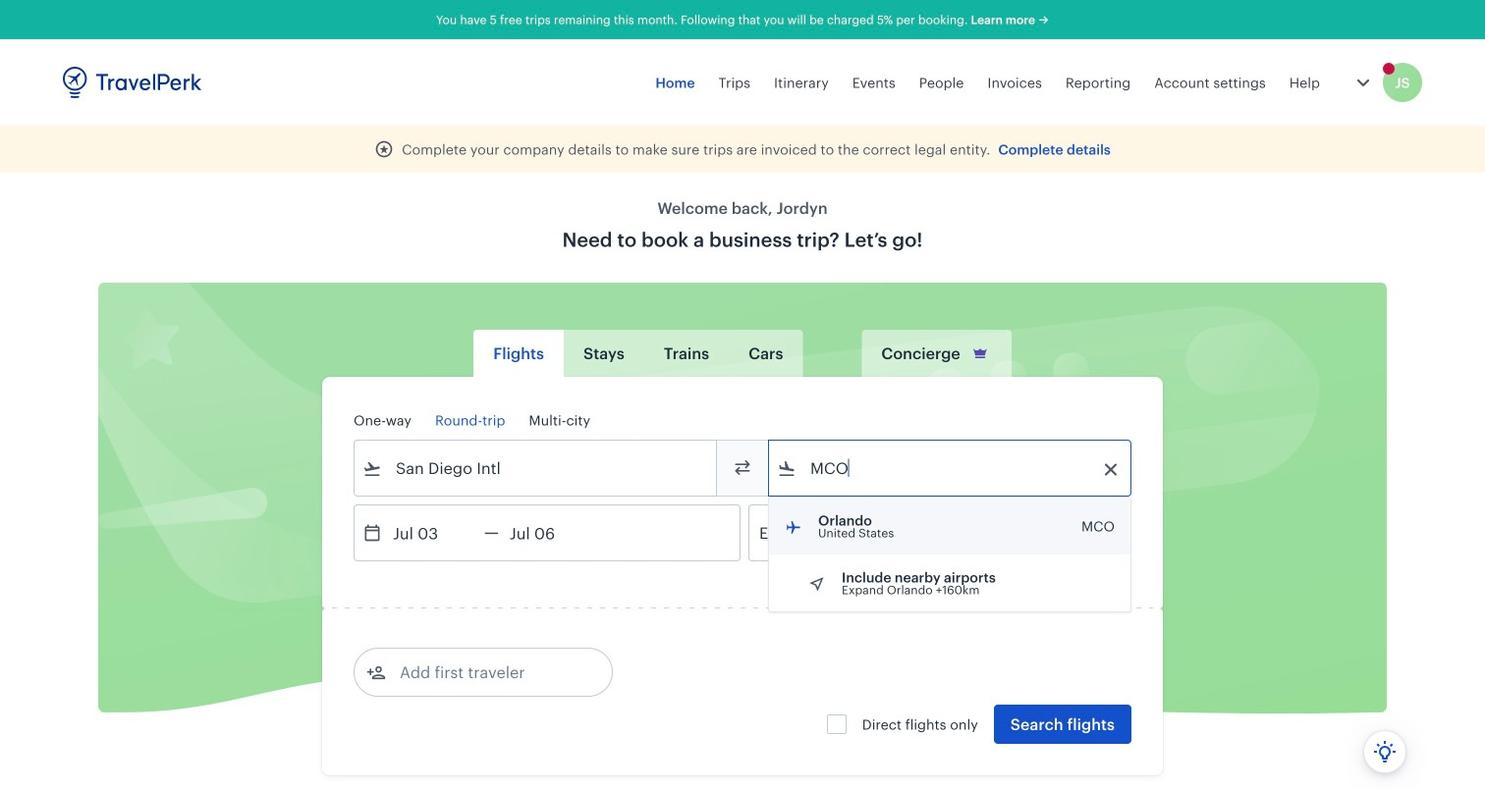 Task type: vqa. For each thing, say whether or not it's contained in the screenshot.
From SEARCH BOX
yes



Task type: locate. For each thing, give the bounding box(es) containing it.
Return text field
[[499, 506, 601, 561]]

From search field
[[382, 453, 691, 484]]

To search field
[[797, 453, 1105, 484]]

Depart text field
[[382, 506, 484, 561]]

Add first traveler search field
[[386, 657, 590, 689]]



